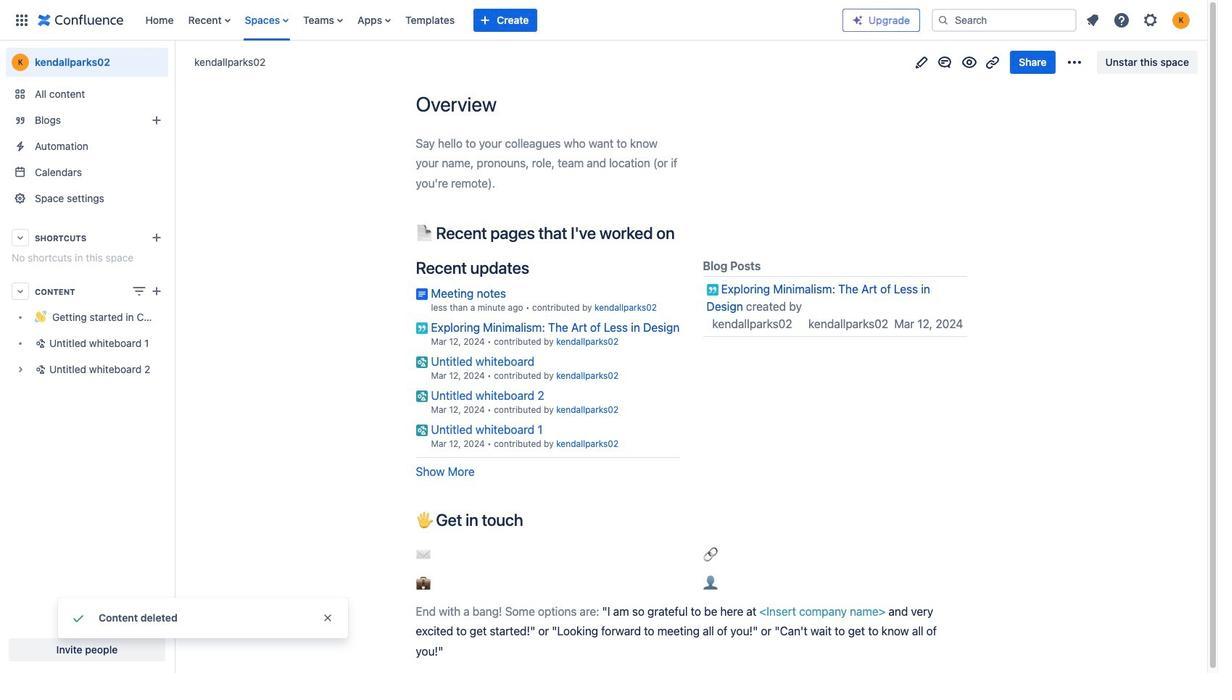 Task type: locate. For each thing, give the bounding box(es) containing it.
settings icon image
[[1143, 11, 1160, 29]]

0 horizontal spatial list
[[138, 0, 843, 40]]

create image
[[148, 283, 165, 300]]

banner
[[0, 0, 1208, 41]]

None search field
[[932, 8, 1077, 32]]

tree
[[6, 305, 168, 383]]

list
[[138, 0, 843, 40], [1080, 7, 1199, 33]]

list for premium "image"
[[1080, 7, 1199, 33]]

copy image
[[674, 224, 691, 242]]

1 horizontal spatial list
[[1080, 7, 1199, 33]]

add shortcut image
[[148, 229, 165, 247]]

dismiss image
[[322, 613, 334, 625]]

your profile and preferences image
[[1173, 11, 1191, 29]]

confluence image
[[38, 11, 124, 29], [38, 11, 124, 29]]

edit this page image
[[914, 53, 931, 71]]

list for appswitcher icon
[[138, 0, 843, 40]]



Task type: describe. For each thing, give the bounding box(es) containing it.
success image
[[70, 610, 87, 628]]

create a blog image
[[148, 112, 165, 129]]

more actions image
[[1066, 53, 1084, 71]]

start watching image
[[962, 53, 979, 71]]

copy link image
[[985, 53, 1002, 71]]

space element
[[0, 41, 174, 674]]

notification icon image
[[1085, 11, 1102, 29]]

help icon image
[[1114, 11, 1131, 29]]

search image
[[938, 14, 950, 26]]

tree inside space "element"
[[6, 305, 168, 383]]

change view image
[[131, 283, 148, 300]]

premium image
[[852, 14, 864, 26]]

copy image
[[522, 512, 539, 529]]

appswitcher icon image
[[13, 11, 30, 29]]

Search field
[[932, 8, 1077, 32]]

collapse sidebar image
[[158, 48, 190, 77]]

global element
[[9, 0, 843, 40]]



Task type: vqa. For each thing, say whether or not it's contained in the screenshot.
group
no



